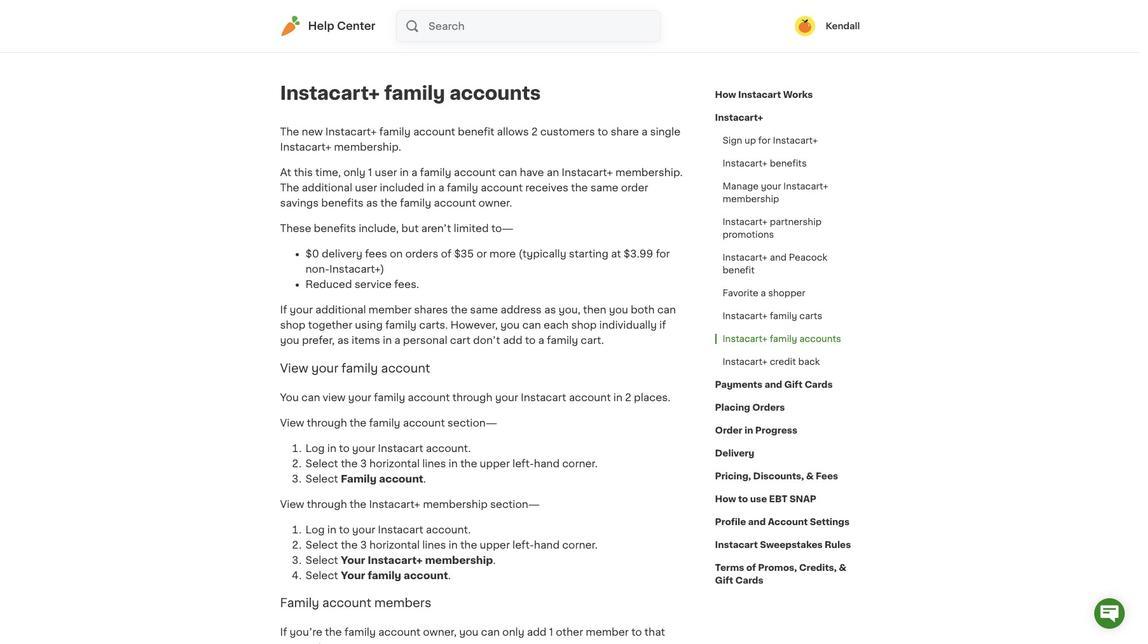 Task type: vqa. For each thing, say whether or not it's contained in the screenshot.
Lists link
no



Task type: describe. For each thing, give the bounding box(es) containing it.
how for how instacart works
[[715, 90, 737, 99]]

2 vertical spatial .
[[448, 570, 451, 581]]

your inside 'if your additional member shares the same address as you, then you both can shop together using family carts. however, you can each shop individually if you prefer, as items in a personal cart don't add to a family cart.'
[[290, 305, 313, 315]]

& inside terms of promos, credits, & gift cards
[[839, 564, 847, 573]]

the inside if you're the family account owner, you can only add 1 other member to that account.
[[325, 627, 342, 637]]

if you're the family account owner, you can only add 1 other member to that account.
[[280, 627, 665, 644]]

your inside log in to your instacart account. select the 3 horizontal lines in the upper left-hand corner. select your instacart+ membership . select your family account .
[[352, 525, 375, 535]]

manage
[[723, 182, 759, 191]]

cards inside terms of promos, credits, & gift cards
[[736, 576, 764, 585]]

instacart+ partnership promotions
[[723, 218, 822, 239]]

membership. for the new instacart+ family account benefit allows 2 customers to share a single instacart+ membership.
[[334, 142, 401, 152]]

for inside $0 delivery fees on orders of $35 or more (typically starting at $3.99 for non-instacart+) reduced service fees.
[[656, 249, 670, 259]]

how instacart works link
[[715, 83, 813, 106]]

instacart+ benefits
[[723, 159, 807, 168]]

upper for .
[[480, 458, 510, 469]]

left- for membership
[[513, 540, 534, 550]]

carts
[[800, 312, 823, 321]]

individually
[[600, 320, 657, 330]]

instacart+ inside instacart+ and peacock benefit
[[723, 253, 768, 262]]

placing orders
[[715, 403, 785, 412]]

to inside 'if your additional member shares the same address as you, then you both can shop together using family carts. however, you can each shop individually if you prefer, as items in a personal cart don't add to a family cart.'
[[525, 335, 536, 345]]

a right favorite
[[761, 289, 766, 298]]

fees
[[816, 472, 839, 481]]

family inside log in to your instacart account. select the 3 horizontal lines in the upper left-hand corner. select your instacart+ membership . select your family account .
[[368, 570, 401, 581]]

1 vertical spatial membership
[[423, 499, 488, 509]]

help center
[[308, 21, 376, 31]]

in inside 'if your additional member shares the same address as you, then you both can shop together using family carts. however, you can each shop individually if you prefer, as items in a personal cart don't add to a family cart.'
[[383, 335, 392, 345]]

same inside 'if your additional member shares the same address as you, then you both can shop together using family carts. however, you can each shop individually if you prefer, as items in a personal cart don't add to a family cart.'
[[470, 305, 498, 315]]

you
[[280, 392, 299, 402]]

receives
[[526, 183, 569, 193]]

you're
[[290, 627, 323, 637]]

favorite a shopper
[[723, 289, 806, 298]]

more
[[490, 249, 516, 259]]

0 vertical spatial user
[[375, 167, 397, 177]]

4 select from the top
[[306, 555, 338, 565]]

instacart+ credit back link
[[715, 351, 828, 373]]

member inside 'if your additional member shares the same address as you, then you both can shop together using family carts. however, you can each shop individually if you prefer, as items in a personal cart don't add to a family cart.'
[[369, 305, 412, 315]]

help center link
[[280, 16, 376, 36]]

to inside the new instacart+ family account benefit allows 2 customers to share a single instacart+ membership.
[[598, 127, 608, 137]]

instacart+ link
[[715, 106, 764, 129]]

if for if you're the family account owner, you can only add 1 other member to that account.
[[280, 627, 287, 637]]

account inside the new instacart+ family account benefit allows 2 customers to share a single instacart+ membership.
[[413, 127, 455, 137]]

profile and account settings link
[[715, 511, 850, 534]]

how to use ebt snap link
[[715, 488, 817, 511]]

using
[[355, 320, 383, 330]]

prefer,
[[302, 335, 335, 345]]

profile
[[715, 518, 746, 527]]

allows
[[497, 127, 529, 137]]

reduced
[[306, 279, 352, 289]]

2 select from the top
[[306, 474, 338, 484]]

0 horizontal spatial accounts
[[450, 84, 541, 102]]

instacart+ family carts
[[723, 312, 823, 321]]

payments and gift cards
[[715, 380, 833, 389]]

fees.
[[394, 279, 419, 289]]

ebt
[[769, 495, 788, 504]]

how for how to use ebt snap
[[715, 495, 737, 504]]

add inside 'if your additional member shares the same address as you, then you both can shop together using family carts. however, you can each shop individually if you prefer, as items in a personal cart don't add to a family cart.'
[[503, 335, 523, 345]]

partnership
[[770, 218, 822, 226]]

log for log in to your instacart account. select the 3 horizontal lines in the upper left-hand corner. select family account .
[[306, 443, 325, 453]]

each
[[544, 320, 569, 330]]

view
[[323, 392, 346, 402]]

view for view your family account
[[280, 362, 309, 375]]

log in to your instacart account. select the 3 horizontal lines in the upper left-hand corner. select family account .
[[306, 443, 598, 484]]

then
[[583, 305, 607, 315]]

at
[[611, 249, 621, 259]]

delivery link
[[715, 442, 755, 465]]

of inside terms of promos, credits, & gift cards
[[747, 564, 756, 573]]

log for log in to your instacart account. select the 3 horizontal lines in the upper left-hand corner. select your instacart+ membership . select your family account .
[[306, 525, 325, 535]]

snap
[[790, 495, 817, 504]]

other
[[556, 627, 583, 637]]

these benefits include, but aren't limited to—
[[280, 223, 514, 233]]

savings
[[280, 198, 319, 208]]

how to use ebt snap
[[715, 495, 817, 504]]

instacart+ inside instacart+ partnership promotions
[[723, 218, 768, 226]]

account inside log in to your instacart account. select the 3 horizontal lines in the upper left-hand corner. select family account .
[[379, 474, 424, 484]]

. inside log in to your instacart account. select the 3 horizontal lines in the upper left-hand corner. select family account .
[[424, 474, 426, 484]]

items
[[352, 335, 380, 345]]

section— for view through the instacart+ membership section—
[[490, 499, 540, 509]]

how instacart works
[[715, 90, 813, 99]]

member inside if you're the family account owner, you can only add 1 other member to that account.
[[586, 627, 629, 637]]

these
[[280, 223, 311, 233]]

sign up for instacart+ link
[[715, 129, 826, 152]]

view through the family account section—
[[280, 418, 498, 428]]

horizontal for instacart+
[[370, 540, 420, 550]]

horizontal for account
[[370, 458, 420, 469]]

together
[[308, 320, 353, 330]]

1 horizontal spatial 2
[[625, 392, 632, 402]]

gift inside terms of promos, credits, & gift cards
[[715, 576, 734, 585]]

to—
[[492, 223, 514, 233]]

can inside at this time, only 1 user in a family account can have an instacart+ membership. the additional user included in a family account receives the same order savings benefits as the family account owner.
[[499, 167, 517, 177]]

upper for membership
[[480, 540, 510, 550]]

shares
[[414, 305, 448, 315]]

additional inside 'if your additional member shares the same address as you, then you both can shop together using family carts. however, you can each shop individually if you prefer, as items in a personal cart don't add to a family cart.'
[[316, 305, 366, 315]]

instacart+ credit back
[[723, 358, 820, 366]]

the inside the new instacart+ family account benefit allows 2 customers to share a single instacart+ membership.
[[280, 127, 299, 137]]

don't
[[473, 335, 501, 345]]

benefits for instacart+
[[770, 159, 807, 168]]

a right included
[[439, 183, 445, 193]]

up
[[745, 136, 756, 145]]

owner.
[[479, 198, 512, 208]]

$35
[[454, 249, 474, 259]]

customers
[[541, 127, 595, 137]]

your inside log in to your instacart account. select the 3 horizontal lines in the upper left-hand corner. select family account .
[[352, 443, 375, 453]]

instacart+ family accounts link
[[715, 328, 849, 351]]

1 horizontal spatial instacart+ family accounts
[[723, 335, 842, 344]]

benefits for these
[[314, 223, 356, 233]]

starting
[[569, 249, 609, 259]]

your down don't
[[495, 392, 518, 402]]

included
[[380, 183, 424, 193]]

use
[[750, 495, 767, 504]]

sign
[[723, 136, 743, 145]]

2 inside the new instacart+ family account benefit allows 2 customers to share a single instacart+ membership.
[[532, 127, 538, 137]]

shopper
[[769, 289, 806, 298]]

at this time, only 1 user in a family account can have an instacart+ membership. the additional user included in a family account receives the same order savings benefits as the family account owner.
[[280, 167, 683, 208]]

0 vertical spatial through
[[453, 392, 493, 402]]

instacart+ and peacock benefit
[[723, 253, 828, 275]]

2 vertical spatial as
[[338, 335, 349, 345]]

instacart+ inside at this time, only 1 user in a family account can have an instacart+ membership. the additional user included in a family account receives the same order savings benefits as the family account owner.
[[562, 167, 613, 177]]

payments and gift cards link
[[715, 373, 833, 396]]

2 horizontal spatial as
[[545, 305, 556, 315]]

3 select from the top
[[306, 540, 338, 550]]

a inside the new instacart+ family account benefit allows 2 customers to share a single instacart+ membership.
[[642, 127, 648, 137]]

places.
[[634, 392, 671, 402]]

family inside instacart+ family accounts link
[[770, 335, 798, 344]]

terms
[[715, 564, 745, 573]]

but
[[402, 223, 419, 233]]

pricing, discounts, & fees
[[715, 472, 839, 481]]

kendall
[[826, 22, 860, 31]]

1 horizontal spatial accounts
[[800, 335, 842, 344]]

you,
[[559, 305, 581, 315]]

to inside log in to your instacart account. select the 3 horizontal lines in the upper left-hand corner. select your instacart+ membership . select your family account .
[[339, 525, 350, 535]]

favorite
[[723, 289, 759, 298]]

1 shop from the left
[[280, 320, 306, 330]]

0 vertical spatial &
[[806, 472, 814, 481]]

benefit inside instacart+ and peacock benefit
[[723, 266, 755, 275]]

corner. for log in to your instacart account. select the 3 horizontal lines in the upper left-hand corner. select your instacart+ membership . select your family account .
[[562, 540, 598, 550]]

manage your instacart+ membership
[[723, 182, 829, 204]]

favorite a shopper link
[[715, 282, 813, 305]]

1 vertical spatial family
[[280, 598, 319, 610]]

delivery
[[322, 249, 363, 259]]

account. for membership
[[426, 525, 471, 535]]

to inside log in to your instacart account. select the 3 horizontal lines in the upper left-hand corner. select family account .
[[339, 443, 350, 453]]

hand for log in to your instacart account. select the 3 horizontal lines in the upper left-hand corner. select family account .
[[534, 458, 560, 469]]

order in progress
[[715, 426, 798, 435]]

and for account
[[748, 518, 766, 527]]

membership inside manage your instacart+ membership
[[723, 195, 780, 204]]

instacart inside instacart sweepstakes rules link
[[715, 541, 758, 550]]

benefit inside the new instacart+ family account benefit allows 2 customers to share a single instacart+ membership.
[[458, 127, 495, 137]]



Task type: locate. For each thing, give the bounding box(es) containing it.
gift down 'terms'
[[715, 576, 734, 585]]

non-
[[306, 264, 330, 274]]

horizontal down view through the instacart+ membership section—
[[370, 540, 420, 550]]

orders
[[753, 403, 785, 412]]

1 vertical spatial cards
[[736, 576, 764, 585]]

0 vertical spatial additional
[[302, 183, 353, 193]]

1 horizontal spatial &
[[839, 564, 847, 573]]

1 inside at this time, only 1 user in a family account can have an instacart+ membership. the additional user included in a family account receives the same order savings benefits as the family account owner.
[[368, 167, 372, 177]]

section— for view through the family account section—
[[448, 418, 498, 428]]

aren't
[[421, 223, 451, 233]]

add inside if you're the family account owner, you can only add 1 other member to that account.
[[527, 627, 547, 637]]

left- inside log in to your instacart account. select the 3 horizontal lines in the upper left-hand corner. select your instacart+ membership . select your family account .
[[513, 540, 534, 550]]

1 horizontal spatial member
[[586, 627, 629, 637]]

membership. inside the new instacart+ family account benefit allows 2 customers to share a single instacart+ membership.
[[334, 142, 401, 152]]

member right other
[[586, 627, 629, 637]]

0 vertical spatial if
[[280, 305, 287, 315]]

instacart inside how instacart works link
[[739, 90, 782, 99]]

0 horizontal spatial membership.
[[334, 142, 401, 152]]

1 3 from the top
[[360, 458, 367, 469]]

account. down you're
[[280, 643, 325, 644]]

a down each
[[539, 335, 545, 345]]

2 if from the top
[[280, 627, 287, 637]]

personal
[[403, 335, 448, 345]]

2 right 'allows'
[[532, 127, 538, 137]]

Search search field
[[428, 11, 660, 41]]

same left order
[[591, 183, 619, 193]]

2 horizontal from the top
[[370, 540, 420, 550]]

0 horizontal spatial 1
[[368, 167, 372, 177]]

benefit left 'allows'
[[458, 127, 495, 137]]

instacart+ family carts link
[[715, 305, 830, 328]]

account. down you can view your family account through your instacart account in 2 places.
[[426, 443, 471, 453]]

you right "owner,"
[[459, 627, 479, 637]]

as inside at this time, only 1 user in a family account can have an instacart+ membership. the additional user included in a family account receives the same order savings benefits as the family account owner.
[[366, 198, 378, 208]]

1 vertical spatial the
[[280, 183, 299, 193]]

can down 'address'
[[523, 320, 541, 330]]

order
[[715, 426, 743, 435]]

how up instacart+ link
[[715, 90, 737, 99]]

works
[[784, 90, 813, 99]]

left- for .
[[513, 458, 534, 469]]

0 vertical spatial view
[[280, 362, 309, 375]]

0 vertical spatial gift
[[785, 380, 803, 389]]

family inside if you're the family account owner, you can only add 1 other member to that account.
[[345, 627, 376, 637]]

account. inside if you're the family account owner, you can only add 1 other member to that account.
[[280, 643, 325, 644]]

1 vertical spatial user
[[355, 183, 377, 193]]

profile and account settings
[[715, 518, 850, 527]]

horizontal inside log in to your instacart account. select the 3 horizontal lines in the upper left-hand corner. select your instacart+ membership . select your family account .
[[370, 540, 420, 550]]

3 for your
[[360, 540, 367, 550]]

only
[[344, 167, 366, 177], [503, 627, 525, 637]]

1 vertical spatial section—
[[490, 499, 540, 509]]

the down at
[[280, 183, 299, 193]]

sign up for instacart+
[[723, 136, 818, 145]]

a left personal on the left bottom of the page
[[395, 335, 401, 345]]

benefits down sign up for instacart+ link
[[770, 159, 807, 168]]

0 horizontal spatial gift
[[715, 576, 734, 585]]

benefits inside at this time, only 1 user in a family account can have an instacart+ membership. the additional user included in a family account receives the same order savings benefits as the family account owner.
[[321, 198, 364, 208]]

0 vertical spatial left-
[[513, 458, 534, 469]]

through for view through the family account section—
[[307, 418, 347, 428]]

cards down back
[[805, 380, 833, 389]]

log in to your instacart account. select the 3 horizontal lines in the upper left-hand corner. select your instacart+ membership . select your family account .
[[306, 525, 598, 581]]

hand inside log in to your instacart account. select the 3 horizontal lines in the upper left-hand corner. select your instacart+ membership . select your family account .
[[534, 540, 560, 550]]

terms of promos, credits, & gift cards
[[715, 564, 847, 585]]

the left new
[[280, 127, 299, 137]]

family inside log in to your instacart account. select the 3 horizontal lines in the upper left-hand corner. select family account .
[[341, 474, 377, 484]]

1 vertical spatial left-
[[513, 540, 534, 550]]

1 vertical spatial instacart+ family accounts
[[723, 335, 842, 344]]

1 select from the top
[[306, 458, 338, 469]]

user
[[375, 167, 397, 177], [355, 183, 377, 193]]

and down instacart+ credit back
[[765, 380, 783, 389]]

shop
[[280, 320, 306, 330], [572, 320, 597, 330]]

additional down time, in the top of the page
[[302, 183, 353, 193]]

your
[[761, 182, 782, 191], [290, 305, 313, 315], [312, 362, 339, 375], [348, 392, 372, 402], [495, 392, 518, 402], [352, 443, 375, 453], [352, 525, 375, 535]]

add right don't
[[503, 335, 523, 345]]

corner. for log in to your instacart account. select the 3 horizontal lines in the upper left-hand corner. select family account .
[[562, 458, 598, 469]]

your down instacart+ benefits link
[[761, 182, 782, 191]]

left-
[[513, 458, 534, 469], [513, 540, 534, 550]]

2 left places.
[[625, 392, 632, 402]]

1 vertical spatial corner.
[[562, 540, 598, 550]]

instacart+ inside log in to your instacart account. select the 3 horizontal lines in the upper left-hand corner. select your instacart+ membership . select your family account .
[[368, 555, 423, 565]]

2 shop from the left
[[572, 320, 597, 330]]

upper inside log in to your instacart account. select the 3 horizontal lines in the upper left-hand corner. select family account .
[[480, 458, 510, 469]]

your inside manage your instacart+ membership
[[761, 182, 782, 191]]

for
[[759, 136, 771, 145], [656, 249, 670, 259]]

log inside log in to your instacart account. select the 3 horizontal lines in the upper left-hand corner. select family account .
[[306, 443, 325, 453]]

service
[[355, 279, 392, 289]]

of
[[441, 249, 452, 259], [747, 564, 756, 573]]

1 horizontal spatial for
[[759, 136, 771, 145]]

1 how from the top
[[715, 90, 737, 99]]

1 vertical spatial account.
[[426, 525, 471, 535]]

1 vertical spatial hand
[[534, 540, 560, 550]]

1 vertical spatial only
[[503, 627, 525, 637]]

2 hand from the top
[[534, 540, 560, 550]]

for right up
[[759, 136, 771, 145]]

credit
[[770, 358, 796, 366]]

instacart+)
[[330, 264, 384, 274]]

1 vertical spatial benefits
[[321, 198, 364, 208]]

2
[[532, 127, 538, 137], [625, 392, 632, 402]]

through
[[453, 392, 493, 402], [307, 418, 347, 428], [307, 499, 347, 509]]

shop up cart. on the bottom right of the page
[[572, 320, 597, 330]]

1 left other
[[549, 627, 554, 637]]

as up each
[[545, 305, 556, 315]]

time,
[[316, 167, 341, 177]]

corner.
[[562, 458, 598, 469], [562, 540, 598, 550]]

placing orders link
[[715, 396, 785, 419]]

1 horizontal spatial same
[[591, 183, 619, 193]]

2 horizontal spatial .
[[493, 555, 496, 565]]

only inside if you're the family account owner, you can only add 1 other member to that account.
[[503, 627, 525, 637]]

0 horizontal spatial only
[[344, 167, 366, 177]]

1 corner. from the top
[[562, 458, 598, 469]]

0 horizontal spatial benefit
[[458, 127, 495, 137]]

1 view from the top
[[280, 362, 309, 375]]

1 horizontal spatial .
[[448, 570, 451, 581]]

1 your from the top
[[341, 555, 365, 565]]

2 3 from the top
[[360, 540, 367, 550]]

1 vertical spatial .
[[493, 555, 496, 565]]

1 vertical spatial membership.
[[616, 167, 683, 177]]

0 vertical spatial accounts
[[450, 84, 541, 102]]

0 horizontal spatial of
[[441, 249, 452, 259]]

3 for family
[[360, 458, 367, 469]]

3 down the view through the family account section— at the left bottom
[[360, 458, 367, 469]]

0 vertical spatial 1
[[368, 167, 372, 177]]

membership. for at this time, only 1 user in a family account can have an instacart+ membership. the additional user included in a family account receives the same order savings benefits as the family account owner.
[[616, 167, 683, 177]]

1 vertical spatial 2
[[625, 392, 632, 402]]

can up if
[[658, 305, 676, 315]]

your up together at left
[[290, 305, 313, 315]]

0 horizontal spatial member
[[369, 305, 412, 315]]

0 vertical spatial instacart+ family accounts
[[280, 84, 541, 102]]

members
[[375, 598, 432, 610]]

lines down view through the instacart+ membership section—
[[423, 540, 446, 550]]

and down use
[[748, 518, 766, 527]]

payments
[[715, 380, 763, 389]]

family up view through the instacart+ membership section—
[[341, 474, 377, 484]]

1 horizontal spatial shop
[[572, 320, 597, 330]]

1 vertical spatial additional
[[316, 305, 366, 315]]

2 vertical spatial account.
[[280, 643, 325, 644]]

view for view through the instacart+ membership section—
[[280, 499, 304, 509]]

the inside 'if your additional member shares the same address as you, then you both can shop together using family carts. however, you can each shop individually if you prefer, as items in a personal cart don't add to a family cart.'
[[451, 305, 468, 315]]

at
[[280, 167, 291, 177]]

0 horizontal spatial add
[[503, 335, 523, 345]]

you inside if you're the family account owner, you can only add 1 other member to that account.
[[459, 627, 479, 637]]

upper inside log in to your instacart account. select the 3 horizontal lines in the upper left-hand corner. select your instacart+ membership . select your family account .
[[480, 540, 510, 550]]

1 horizontal spatial membership.
[[616, 167, 683, 177]]

3 up family account members
[[360, 540, 367, 550]]

1 vertical spatial of
[[747, 564, 756, 573]]

if for if your additional member shares the same address as you, then you both can shop together using family carts. however, you can each shop individually if you prefer, as items in a personal cart don't add to a family cart.
[[280, 305, 287, 315]]

0 vertical spatial membership
[[723, 195, 780, 204]]

corner. inside log in to your instacart account. select the 3 horizontal lines in the upper left-hand corner. select your instacart+ membership . select your family account .
[[562, 540, 598, 550]]

view your family account
[[280, 362, 430, 375]]

cart
[[450, 335, 471, 345]]

lines
[[423, 458, 446, 469], [423, 540, 446, 550]]

you left prefer,
[[280, 335, 300, 345]]

1 if from the top
[[280, 305, 287, 315]]

as down together at left
[[338, 335, 349, 345]]

if inside 'if your additional member shares the same address as you, then you both can shop together using family carts. however, you can each shop individually if you prefer, as items in a personal cart don't add to a family cart.'
[[280, 305, 287, 315]]

3 view from the top
[[280, 499, 304, 509]]

pricing,
[[715, 472, 752, 481]]

0 vertical spatial upper
[[480, 458, 510, 469]]

0 vertical spatial hand
[[534, 458, 560, 469]]

and inside instacart+ and peacock benefit
[[770, 253, 787, 262]]

lines for membership
[[423, 540, 446, 550]]

a up included
[[412, 167, 418, 177]]

2 corner. from the top
[[562, 540, 598, 550]]

accounts down carts
[[800, 335, 842, 344]]

upper
[[480, 458, 510, 469], [480, 540, 510, 550]]

2 vertical spatial through
[[307, 499, 347, 509]]

user avatar image
[[795, 16, 816, 36]]

2 your from the top
[[341, 570, 365, 581]]

instacart+ family accounts
[[280, 84, 541, 102], [723, 335, 842, 344]]

1 log from the top
[[306, 443, 325, 453]]

1 vertical spatial through
[[307, 418, 347, 428]]

5 select from the top
[[306, 570, 338, 581]]

0 vertical spatial of
[[441, 249, 452, 259]]

(typically
[[519, 249, 567, 259]]

your
[[341, 555, 365, 565], [341, 570, 365, 581]]

1 vertical spatial lines
[[423, 540, 446, 550]]

only right time, in the top of the page
[[344, 167, 366, 177]]

can inside if you're the family account owner, you can only add 1 other member to that account.
[[481, 627, 500, 637]]

1 horizontal spatial only
[[503, 627, 525, 637]]

instacart
[[739, 90, 782, 99], [521, 392, 567, 402], [378, 443, 424, 453], [378, 525, 424, 535], [715, 541, 758, 550]]

instacart+ benefits link
[[715, 152, 815, 175]]

user up included
[[375, 167, 397, 177]]

corner. inside log in to your instacart account. select the 3 horizontal lines in the upper left-hand corner. select family account .
[[562, 458, 598, 469]]

1 horizontal spatial cards
[[805, 380, 833, 389]]

account. for .
[[426, 443, 471, 453]]

account. inside log in to your instacart account. select the 3 horizontal lines in the upper left-hand corner. select your instacart+ membership . select your family account .
[[426, 525, 471, 535]]

0 vertical spatial your
[[341, 555, 365, 565]]

2 how from the top
[[715, 495, 737, 504]]

benefit
[[458, 127, 495, 137], [723, 266, 755, 275]]

1 horizontal spatial as
[[366, 198, 378, 208]]

of right 'terms'
[[747, 564, 756, 573]]

0 vertical spatial horizontal
[[370, 458, 420, 469]]

membership
[[723, 195, 780, 204], [423, 499, 488, 509], [425, 555, 493, 565]]

0 vertical spatial 2
[[532, 127, 538, 137]]

hand for log in to your instacart account. select the 3 horizontal lines in the upper left-hand corner. select your instacart+ membership . select your family account .
[[534, 540, 560, 550]]

can right 'you'
[[302, 392, 320, 402]]

lines for .
[[423, 458, 446, 469]]

2 the from the top
[[280, 183, 299, 193]]

log inside log in to your instacart account. select the 3 horizontal lines in the upper left-hand corner. select your instacart+ membership . select your family account .
[[306, 525, 325, 535]]

instacart sweepstakes rules
[[715, 541, 851, 550]]

and for gift
[[765, 380, 783, 389]]

center
[[337, 21, 376, 31]]

your down prefer,
[[312, 362, 339, 375]]

instacart+
[[280, 84, 380, 102], [715, 113, 764, 122], [326, 127, 377, 137], [773, 136, 818, 145], [280, 142, 332, 152], [723, 159, 768, 168], [562, 167, 613, 177], [784, 182, 829, 191], [723, 218, 768, 226], [723, 253, 768, 262], [723, 312, 768, 321], [723, 335, 768, 344], [723, 358, 768, 366], [369, 499, 421, 509], [368, 555, 423, 565]]

0 horizontal spatial shop
[[280, 320, 306, 330]]

account. inside log in to your instacart account. select the 3 horizontal lines in the upper left-hand corner. select family account .
[[426, 443, 471, 453]]

can right "owner,"
[[481, 627, 500, 637]]

membership. up order
[[616, 167, 683, 177]]

2 lines from the top
[[423, 540, 446, 550]]

0 horizontal spatial as
[[338, 335, 349, 345]]

0 vertical spatial same
[[591, 183, 619, 193]]

benefits up delivery
[[314, 223, 356, 233]]

1 vertical spatial &
[[839, 564, 847, 573]]

same inside at this time, only 1 user in a family account can have an instacart+ membership. the additional user included in a family account receives the same order savings benefits as the family account owner.
[[591, 183, 619, 193]]

2 vertical spatial benefits
[[314, 223, 356, 233]]

owner,
[[423, 627, 457, 637]]

member up using
[[369, 305, 412, 315]]

single
[[650, 127, 681, 137]]

your right view
[[348, 392, 372, 402]]

on
[[390, 249, 403, 259]]

1 the from the top
[[280, 127, 299, 137]]

horizontal down the view through the family account section— at the left bottom
[[370, 458, 420, 469]]

& down the "rules"
[[839, 564, 847, 573]]

account
[[768, 518, 808, 527]]

0 vertical spatial as
[[366, 198, 378, 208]]

as up include,
[[366, 198, 378, 208]]

of inside $0 delivery fees on orders of $35 or more (typically starting at $3.99 for non-instacart+) reduced service fees.
[[441, 249, 452, 259]]

for right $3.99
[[656, 249, 670, 259]]

how up profile
[[715, 495, 737, 504]]

0 vertical spatial family
[[341, 474, 377, 484]]

gift inside payments and gift cards link
[[785, 380, 803, 389]]

1 vertical spatial member
[[586, 627, 629, 637]]

2 view from the top
[[280, 418, 304, 428]]

0 vertical spatial membership.
[[334, 142, 401, 152]]

hand inside log in to your instacart account. select the 3 horizontal lines in the upper left-hand corner. select family account .
[[534, 458, 560, 469]]

0 horizontal spatial cards
[[736, 576, 764, 585]]

shop up prefer,
[[280, 320, 306, 330]]

through for view through the instacart+ membership section—
[[307, 499, 347, 509]]

0 vertical spatial member
[[369, 305, 412, 315]]

how
[[715, 90, 737, 99], [715, 495, 737, 504]]

1 horizontal spatial of
[[747, 564, 756, 573]]

instacart+ inside manage your instacart+ membership
[[784, 182, 829, 191]]

and
[[770, 253, 787, 262], [765, 380, 783, 389], [748, 518, 766, 527]]

accounts up 'allows'
[[450, 84, 541, 102]]

you up individually
[[609, 305, 629, 315]]

same up however,
[[470, 305, 498, 315]]

membership. up time, in the top of the page
[[334, 142, 401, 152]]

instacart inside log in to your instacart account. select the 3 horizontal lines in the upper left-hand corner. select family account .
[[378, 443, 424, 453]]

0 vertical spatial cards
[[805, 380, 833, 389]]

1
[[368, 167, 372, 177], [549, 627, 554, 637]]

additional inside at this time, only 1 user in a family account can have an instacart+ membership. the additional user included in a family account receives the same order savings benefits as the family account owner.
[[302, 183, 353, 193]]

can
[[499, 167, 517, 177], [658, 305, 676, 315], [523, 320, 541, 330], [302, 392, 320, 402], [481, 627, 500, 637]]

for inside sign up for instacart+ link
[[759, 136, 771, 145]]

family inside the new instacart+ family account benefit allows 2 customers to share a single instacart+ membership.
[[380, 127, 411, 137]]

0 vertical spatial and
[[770, 253, 787, 262]]

delivery
[[715, 449, 755, 458]]

you down 'address'
[[501, 320, 520, 330]]

left- inside log in to your instacart account. select the 3 horizontal lines in the upper left-hand corner. select family account .
[[513, 458, 534, 469]]

1 vertical spatial your
[[341, 570, 365, 581]]

gift down credit
[[785, 380, 803, 389]]

kendall link
[[795, 16, 860, 36]]

0 vertical spatial only
[[344, 167, 366, 177]]

same
[[591, 183, 619, 193], [470, 305, 498, 315]]

gift
[[785, 380, 803, 389], [715, 576, 734, 585]]

1 vertical spatial how
[[715, 495, 737, 504]]

1 upper from the top
[[480, 458, 510, 469]]

1 vertical spatial for
[[656, 249, 670, 259]]

the inside at this time, only 1 user in a family account can have an instacart+ membership. the additional user included in a family account receives the same order savings benefits as the family account owner.
[[280, 183, 299, 193]]

lines inside log in to your instacart account. select the 3 horizontal lines in the upper left-hand corner. select family account .
[[423, 458, 446, 469]]

0 vertical spatial corner.
[[562, 458, 598, 469]]

1 vertical spatial gift
[[715, 576, 734, 585]]

if
[[280, 305, 287, 315], [280, 627, 287, 637]]

additional up together at left
[[316, 305, 366, 315]]

lines inside log in to your instacart account. select the 3 horizontal lines in the upper left-hand corner. select your instacart+ membership . select your family account .
[[423, 540, 446, 550]]

cards down 'terms'
[[736, 576, 764, 585]]

0 vertical spatial lines
[[423, 458, 446, 469]]

1 hand from the top
[[534, 458, 560, 469]]

only inside at this time, only 1 user in a family account can have an instacart+ membership. the additional user included in a family account receives the same order savings benefits as the family account owner.
[[344, 167, 366, 177]]

family
[[384, 84, 445, 102], [380, 127, 411, 137], [420, 167, 451, 177], [447, 183, 478, 193], [400, 198, 431, 208], [770, 312, 798, 321], [385, 320, 417, 330], [770, 335, 798, 344], [547, 335, 578, 345], [342, 362, 378, 375], [374, 392, 405, 402], [369, 418, 401, 428], [368, 570, 401, 581], [345, 627, 376, 637]]

1 vertical spatial view
[[280, 418, 304, 428]]

your down view through the instacart+ membership section—
[[352, 525, 375, 535]]

view for view through the family account section—
[[280, 418, 304, 428]]

address
[[501, 305, 542, 315]]

add left other
[[527, 627, 547, 637]]

select
[[306, 458, 338, 469], [306, 474, 338, 484], [306, 540, 338, 550], [306, 555, 338, 565], [306, 570, 338, 581]]

1 vertical spatial as
[[545, 305, 556, 315]]

membership. inside at this time, only 1 user in a family account can have an instacart+ membership. the additional user included in a family account receives the same order savings benefits as the family account owner.
[[616, 167, 683, 177]]

account inside if you're the family account owner, you can only add 1 other member to that account.
[[379, 627, 421, 637]]

lines up view through the instacart+ membership section—
[[423, 458, 446, 469]]

benefit up favorite
[[723, 266, 755, 275]]

instacart image
[[280, 16, 301, 36]]

if inside if you're the family account owner, you can only add 1 other member to that account.
[[280, 627, 287, 637]]

0 horizontal spatial .
[[424, 474, 426, 484]]

membership inside log in to your instacart account. select the 3 horizontal lines in the upper left-hand corner. select your instacart+ membership . select your family account .
[[425, 555, 493, 565]]

0 horizontal spatial for
[[656, 249, 670, 259]]

back
[[799, 358, 820, 366]]

2 left- from the top
[[513, 540, 534, 550]]

can left have
[[499, 167, 517, 177]]

& left fees on the bottom of the page
[[806, 472, 814, 481]]

1 horizontal spatial gift
[[785, 380, 803, 389]]

an
[[547, 167, 559, 177]]

account. down view through the instacart+ membership section—
[[426, 525, 471, 535]]

accounts
[[450, 84, 541, 102], [800, 335, 842, 344]]

however,
[[451, 320, 498, 330]]

0 vertical spatial .
[[424, 474, 426, 484]]

cart.
[[581, 335, 604, 345]]

benefits down time, in the top of the page
[[321, 198, 364, 208]]

0 vertical spatial account.
[[426, 443, 471, 453]]

1 left- from the top
[[513, 458, 534, 469]]

horizontal inside log in to your instacart account. select the 3 horizontal lines in the upper left-hand corner. select family account .
[[370, 458, 420, 469]]

account inside log in to your instacart account. select the 3 horizontal lines in the upper left-hand corner. select your instacart+ membership . select your family account .
[[404, 570, 448, 581]]

1 horizontal from the top
[[370, 458, 420, 469]]

both
[[631, 305, 655, 315]]

peacock
[[789, 253, 828, 262]]

discounts,
[[754, 472, 804, 481]]

1 right time, in the top of the page
[[368, 167, 372, 177]]

user left included
[[355, 183, 377, 193]]

pricing, discounts, & fees link
[[715, 465, 839, 488]]

2 log from the top
[[306, 525, 325, 535]]

0 vertical spatial add
[[503, 335, 523, 345]]

0 vertical spatial 3
[[360, 458, 367, 469]]

you can view your family account through your instacart account in 2 places.
[[280, 392, 671, 402]]

only left other
[[503, 627, 525, 637]]

0 vertical spatial benefits
[[770, 159, 807, 168]]

1 lines from the top
[[423, 458, 446, 469]]

3 inside log in to your instacart account. select the 3 horizontal lines in the upper left-hand corner. select your instacart+ membership . select your family account .
[[360, 540, 367, 550]]

orders
[[406, 249, 439, 259]]

family up you're
[[280, 598, 319, 610]]

your down the view through the family account section— at the left bottom
[[352, 443, 375, 453]]

of left $35
[[441, 249, 452, 259]]

0 vertical spatial how
[[715, 90, 737, 99]]

1 inside if you're the family account owner, you can only add 1 other member to that account.
[[549, 627, 554, 637]]

and for peacock
[[770, 253, 787, 262]]

1 horizontal spatial benefit
[[723, 266, 755, 275]]

1 horizontal spatial family
[[341, 474, 377, 484]]

promos,
[[758, 564, 797, 573]]

a right 'share'
[[642, 127, 648, 137]]

instacart inside log in to your instacart account. select the 3 horizontal lines in the upper left-hand corner. select your instacart+ membership . select your family account .
[[378, 525, 424, 535]]

this
[[294, 167, 313, 177]]

if
[[660, 320, 666, 330]]

0 vertical spatial benefit
[[458, 127, 495, 137]]

2 vertical spatial membership
[[425, 555, 493, 565]]

family inside instacart+ family carts link
[[770, 312, 798, 321]]

0 vertical spatial the
[[280, 127, 299, 137]]

benefits
[[770, 159, 807, 168], [321, 198, 364, 208], [314, 223, 356, 233]]

0 horizontal spatial family
[[280, 598, 319, 610]]

3 inside log in to your instacart account. select the 3 horizontal lines in the upper left-hand corner. select family account .
[[360, 458, 367, 469]]

to inside if you're the family account owner, you can only add 1 other member to that account.
[[632, 627, 642, 637]]

2 upper from the top
[[480, 540, 510, 550]]

settings
[[810, 518, 850, 527]]

and down instacart+ partnership promotions
[[770, 253, 787, 262]]



